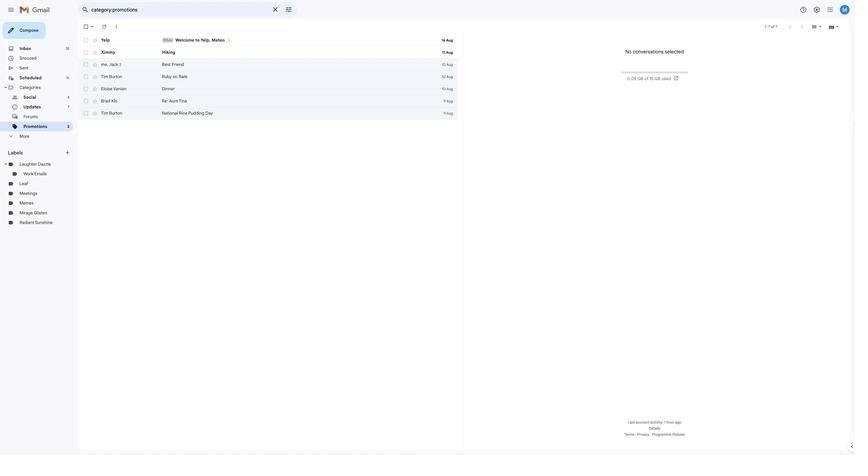 Task type: locate. For each thing, give the bounding box(es) containing it.
3 row from the top
[[87, 79, 509, 92]]

hiking link
[[180, 55, 472, 62]]

ruby on rails
[[180, 82, 208, 88]]

work
[[26, 191, 37, 196]]

tim burton
[[112, 82, 136, 88], [112, 123, 136, 129]]

row up the best friend row
[[87, 38, 509, 51]]

tim
[[112, 82, 120, 88], [112, 123, 120, 129]]

tim down brad
[[112, 123, 120, 129]]

dinner link
[[180, 95, 472, 102]]

klo
[[124, 109, 130, 115]]

refresh image
[[112, 26, 119, 33]]

social link
[[26, 105, 40, 111]]

inbox link
[[22, 51, 35, 57]]

burton for ruby
[[121, 82, 136, 88]]

1 vertical spatial burton
[[121, 123, 136, 129]]

leaf
[[22, 201, 31, 207]]

2 burton from the top
[[121, 123, 136, 129]]

0 vertical spatial tim burton
[[112, 82, 136, 88]]

burton down klo
[[121, 123, 136, 129]]

1 vertical spatial inbox
[[22, 51, 35, 57]]

memes
[[22, 223, 37, 229]]

laughter
[[22, 180, 41, 186]]

tim burton down brad klo
[[112, 123, 136, 129]]

best friend
[[180, 69, 205, 75]]

hiking
[[180, 55, 195, 61]]

2 tim burton from the top
[[112, 123, 136, 129]]

1 horizontal spatial inbox
[[181, 42, 192, 47]]

1 burton from the top
[[121, 82, 136, 88]]

tim burton for national rice pudding day
[[112, 123, 136, 129]]

sent
[[22, 73, 31, 79]]

promotions
[[26, 138, 52, 144]]

more button
[[0, 146, 81, 157]]

tim for national rice pudding day
[[112, 123, 120, 129]]

row down 'dinner' link
[[87, 106, 509, 119]]

tim down me
[[112, 82, 120, 88]]

1
[[850, 27, 851, 32]]

burton up eloise vanian
[[121, 82, 136, 88]]

labels
[[9, 166, 26, 173]]

scheduled link
[[22, 84, 46, 89]]

0 vertical spatial inbox
[[181, 42, 192, 47]]

Search mail text field
[[102, 7, 298, 14]]

2 row from the top
[[87, 51, 509, 65]]

row containing eloise vanian
[[87, 92, 509, 106]]

1 tim burton from the top
[[112, 82, 136, 88]]

row down the best friend row
[[87, 92, 509, 106]]

main content
[[87, 22, 855, 456]]

main menu image
[[8, 7, 16, 15]]

2
[[133, 69, 135, 74]]

0 vertical spatial tim
[[112, 82, 120, 88]]

me
[[112, 69, 119, 74]]

updates link
[[26, 116, 45, 122]]

1 vertical spatial tim
[[112, 123, 120, 129]]

to
[[217, 42, 222, 47]]

snoozed
[[22, 62, 41, 68]]

best
[[180, 69, 190, 75]]

eloise vanian
[[112, 96, 140, 102]]

work emails
[[26, 191, 52, 196]]

row down best friend 'link'
[[87, 79, 509, 92]]

tim burton for ruby on rails
[[112, 82, 136, 88]]

1 row from the top
[[87, 38, 509, 51]]

meetings link
[[22, 212, 41, 218]]

row containing ximmy
[[87, 51, 509, 65]]

forums link
[[26, 127, 42, 133]]

best friend row
[[87, 65, 509, 79]]

tim burton down "me , jack 2" in the left top of the page
[[112, 82, 136, 88]]

inbox up hiking
[[181, 42, 192, 47]]

pudding
[[209, 123, 227, 129]]

leaf link
[[22, 201, 31, 207]]

compose button
[[3, 24, 51, 43]]

None search field
[[87, 3, 330, 19]]

1 tim from the top
[[112, 82, 120, 88]]

gmail image
[[22, 4, 59, 18]]

2 tim from the top
[[112, 123, 120, 129]]

re: aunt tina
[[180, 109, 208, 115]]

ximmy
[[112, 55, 128, 61]]

sent link
[[22, 73, 31, 79]]

search mail image
[[89, 5, 101, 17]]

None checkbox
[[92, 26, 99, 33], [92, 41, 99, 48], [92, 55, 99, 62], [92, 95, 99, 102], [92, 123, 99, 129], [92, 26, 99, 33], [92, 41, 99, 48], [92, 55, 99, 62], [92, 95, 99, 102], [92, 123, 99, 129]]

mateo
[[235, 42, 250, 47]]

national rice pudding day
[[180, 123, 237, 129]]

row containing yelp
[[87, 38, 509, 51]]

social
[[26, 105, 40, 111]]

on
[[192, 82, 197, 88]]

4 row from the top
[[87, 92, 509, 106]]

5 row from the top
[[87, 106, 509, 119]]

0 horizontal spatial inbox
[[22, 51, 35, 57]]

ruby on rails link
[[180, 82, 472, 89]]

labels navigation
[[0, 22, 87, 456]]

friend
[[191, 69, 205, 75]]

row down re: aunt tina link
[[87, 119, 509, 133]]

row
[[87, 38, 509, 51], [87, 51, 509, 65], [87, 79, 509, 92], [87, 92, 509, 106], [87, 106, 509, 119], [87, 119, 509, 133]]

inbox up snoozed at left top
[[22, 51, 35, 57]]

brad klo
[[112, 109, 130, 115]]

burton
[[121, 82, 136, 88], [121, 123, 136, 129]]

1 vertical spatial tim burton
[[112, 123, 136, 129]]

1 –
[[850, 27, 854, 32]]

–
[[851, 27, 854, 32]]

rice
[[199, 123, 208, 129]]

row up best friend 'link'
[[87, 51, 509, 65]]

0 vertical spatial burton
[[121, 82, 136, 88]]

None checkbox
[[92, 68, 99, 75], [92, 82, 99, 89], [92, 109, 99, 116], [92, 68, 99, 75], [92, 82, 99, 89], [92, 109, 99, 116]]

✨ image
[[251, 42, 257, 48]]

inbox
[[181, 42, 192, 47], [22, 51, 35, 57]]



Task type: describe. For each thing, give the bounding box(es) containing it.
memes link
[[22, 223, 37, 229]]

follow link to manage storage image
[[748, 84, 755, 91]]

advanced search options image
[[314, 4, 328, 17]]

yelp,
[[223, 42, 234, 47]]

,
[[119, 69, 120, 74]]

yelp
[[112, 42, 122, 47]]

me , jack 2
[[112, 69, 135, 74]]

laughter dazzle link
[[22, 180, 57, 186]]

national rice pudding day link
[[180, 123, 472, 129]]

eloise
[[112, 96, 125, 102]]

brad
[[112, 109, 123, 115]]

laughter dazzle
[[22, 180, 57, 186]]

rails
[[199, 82, 208, 88]]

vanian
[[126, 96, 140, 102]]

7
[[75, 116, 77, 122]]

forums
[[26, 127, 42, 133]]

aunt
[[188, 109, 198, 115]]

emails
[[38, 191, 52, 196]]

dazzle
[[42, 180, 57, 186]]

inbox inside labels navigation
[[22, 51, 35, 57]]

welcome
[[195, 42, 216, 47]]

day
[[228, 123, 237, 129]]

updates
[[26, 116, 45, 122]]

best friend link
[[180, 68, 472, 75]]

main content containing ximmy
[[87, 22, 855, 456]]

burton for national
[[121, 123, 136, 129]]

categories link
[[22, 94, 45, 100]]

categories
[[22, 94, 45, 100]]

tina
[[199, 109, 208, 115]]

6 row from the top
[[87, 119, 509, 133]]

jack
[[121, 69, 131, 74]]

work emails link
[[26, 191, 52, 196]]

inbox inside main content
[[181, 42, 192, 47]]

compose
[[22, 31, 43, 37]]

labels heading
[[9, 166, 72, 173]]

clear search image
[[299, 4, 313, 17]]

re:
[[180, 109, 187, 115]]

scheduled
[[22, 84, 46, 89]]

more
[[22, 149, 33, 155]]

row containing brad klo
[[87, 106, 509, 119]]

dinner
[[180, 96, 194, 102]]

meetings
[[22, 212, 41, 218]]

re: aunt tina link
[[180, 109, 472, 116]]

snoozed link
[[22, 62, 41, 68]]

national
[[180, 123, 198, 129]]

ruby
[[180, 82, 191, 88]]

promotions link
[[26, 138, 52, 144]]

welcome to yelp, mateo
[[195, 42, 251, 47]]

tim for ruby on rails
[[112, 82, 120, 88]]



Task type: vqa. For each thing, say whether or not it's contained in the screenshot.
eloise
yes



